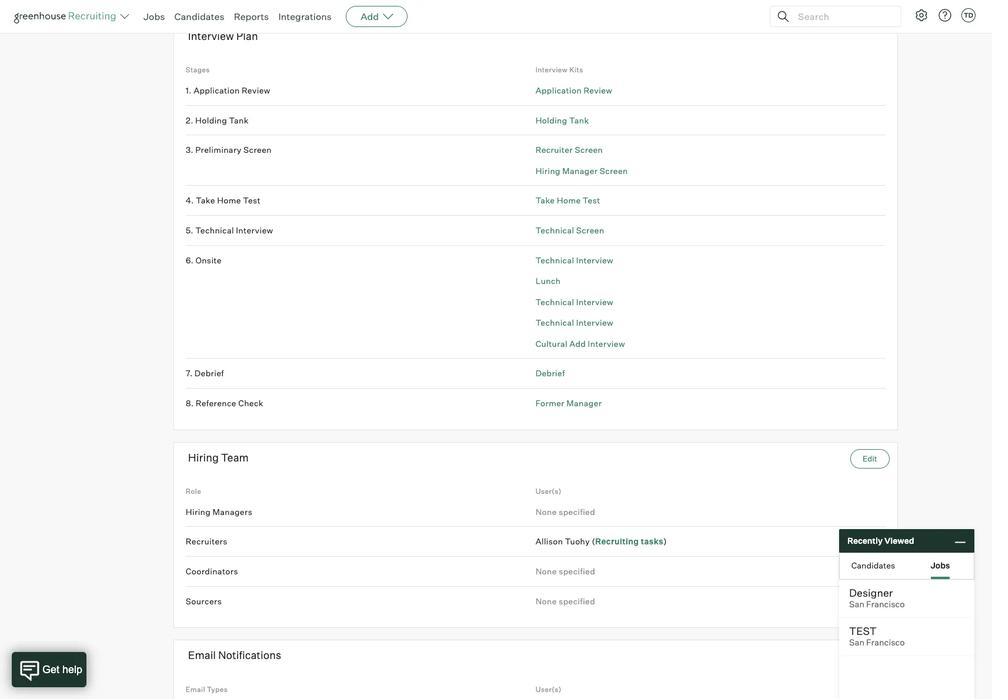 Task type: locate. For each thing, give the bounding box(es) containing it.
1 horizontal spatial tank
[[570, 115, 589, 125]]

1 vertical spatial add
[[570, 339, 586, 349]]

viewed
[[885, 536, 915, 546]]

recruiter screen
[[536, 145, 603, 155]]

holding
[[195, 115, 227, 125], [536, 115, 568, 125]]

2 tank from the left
[[570, 115, 589, 125]]

0 vertical spatial email
[[188, 649, 216, 662]]

2 vertical spatial technical interview
[[536, 318, 614, 328]]

manager for former
[[567, 398, 602, 408]]

0 horizontal spatial holding
[[195, 115, 227, 125]]

user(s) for email notifications
[[536, 685, 562, 694]]

interview kits
[[536, 66, 584, 74]]

none for coordinators
[[536, 567, 557, 577]]

review up 2. holding tank
[[242, 85, 271, 95]]

1 vertical spatial email
[[186, 685, 205, 694]]

0 horizontal spatial review
[[242, 85, 271, 95]]

2 edit link from the top
[[851, 647, 890, 667]]

application down interview kits
[[536, 85, 582, 95]]

2 vertical spatial none
[[536, 596, 557, 606]]

hiring
[[536, 166, 561, 176], [188, 451, 219, 464], [186, 507, 211, 517]]

integrations
[[279, 11, 332, 22]]

hiring down role
[[186, 507, 211, 517]]

candidates inside tab list
[[852, 561, 896, 571]]

holding up recruiter
[[536, 115, 568, 125]]

2 specified from the top
[[559, 567, 596, 577]]

technical for technical screen link
[[536, 225, 575, 235]]

test up the 5. technical interview
[[243, 196, 261, 206]]

8.
[[186, 398, 194, 408]]

1 vertical spatial manager
[[567, 398, 602, 408]]

edit for team
[[863, 454, 878, 464]]

1 edit from the top
[[863, 454, 878, 464]]

san inside designer san francisco
[[850, 600, 865, 610]]

0 horizontal spatial add
[[361, 11, 379, 22]]

2 vertical spatial specified
[[559, 596, 596, 606]]

1 tank from the left
[[229, 115, 249, 125]]

debrief up former
[[536, 369, 565, 379]]

technical interview link
[[536, 255, 614, 265], [536, 297, 614, 307], [536, 318, 614, 328]]

designer san francisco
[[850, 587, 906, 610]]

Search text field
[[796, 8, 891, 25]]

interview plan
[[188, 29, 258, 42]]

2 vertical spatial technical interview link
[[536, 318, 614, 328]]

0 vertical spatial add
[[361, 11, 379, 22]]

0 horizontal spatial test
[[243, 196, 261, 206]]

0 vertical spatial specified
[[559, 507, 596, 517]]

manager
[[563, 166, 598, 176], [567, 398, 602, 408]]

edit link
[[851, 449, 890, 469], [851, 647, 890, 667]]

2 none from the top
[[536, 567, 557, 577]]

coordinators
[[186, 567, 238, 577]]

0 vertical spatial hiring
[[536, 166, 561, 176]]

home
[[217, 196, 241, 206], [557, 196, 581, 206]]

2 vertical spatial none specified
[[536, 596, 596, 606]]

1 vertical spatial user(s)
[[536, 685, 562, 694]]

specified
[[559, 507, 596, 517], [559, 567, 596, 577], [559, 596, 596, 606]]

1 vertical spatial none
[[536, 567, 557, 577]]

1 vertical spatial san
[[850, 638, 865, 649]]

0 vertical spatial none specified
[[536, 507, 596, 517]]

francisco inside designer san francisco
[[867, 600, 906, 610]]

candidates
[[175, 11, 225, 22], [852, 561, 896, 571]]

0 vertical spatial edit link
[[851, 449, 890, 469]]

1 vertical spatial francisco
[[867, 638, 906, 649]]

hiring left team
[[188, 451, 219, 464]]

none specified for coordinators
[[536, 567, 596, 577]]

jobs
[[144, 11, 165, 22], [931, 561, 951, 571]]

1 vertical spatial technical interview link
[[536, 297, 614, 307]]

tasks
[[641, 537, 664, 547]]

email left types
[[186, 685, 205, 694]]

user(s) for hiring team
[[536, 487, 562, 496]]

6. onsite
[[186, 255, 222, 265]]

1 take from the left
[[196, 196, 215, 206]]

debrief right the 7.
[[195, 369, 224, 379]]

technical interview up cultural add interview
[[536, 318, 614, 328]]

hiring manager screen
[[536, 166, 628, 176]]

francisco for designer
[[867, 600, 906, 610]]

1 horizontal spatial application
[[536, 85, 582, 95]]

0 vertical spatial francisco
[[867, 600, 906, 610]]

application review link
[[536, 85, 613, 95]]

san down designer san francisco
[[850, 638, 865, 649]]

manager down recruiter screen
[[563, 166, 598, 176]]

0 horizontal spatial home
[[217, 196, 241, 206]]

san inside test san francisco
[[850, 638, 865, 649]]

td button
[[962, 8, 976, 22]]

technical interview link down technical screen
[[536, 255, 614, 265]]

technical interview
[[536, 255, 614, 265], [536, 297, 614, 307], [536, 318, 614, 328]]

0 horizontal spatial take
[[196, 196, 215, 206]]

candidates up interview plan
[[175, 11, 225, 22]]

home up technical screen
[[557, 196, 581, 206]]

0 vertical spatial san
[[850, 600, 865, 610]]

review
[[242, 85, 271, 95], [584, 85, 613, 95]]

recently viewed
[[848, 536, 915, 546]]

technical for 2nd technical interview link from the top
[[536, 297, 575, 307]]

technical interview link up cultural add interview
[[536, 318, 614, 328]]

screen right the preliminary
[[244, 145, 272, 155]]

application down stages on the top of page
[[194, 85, 240, 95]]

1.
[[186, 85, 192, 95]]

3 none from the top
[[536, 596, 557, 606]]

candidates down recently viewed
[[852, 561, 896, 571]]

check
[[239, 398, 264, 408]]

0 horizontal spatial application
[[194, 85, 240, 95]]

2 take from the left
[[536, 196, 555, 206]]

technical
[[195, 225, 234, 235], [536, 225, 575, 235], [536, 255, 575, 265], [536, 297, 575, 307], [536, 318, 575, 328]]

1 francisco from the top
[[867, 600, 906, 610]]

screen down recruiter screen link
[[600, 166, 628, 176]]

francisco inside test san francisco
[[867, 638, 906, 649]]

email up email types
[[188, 649, 216, 662]]

reference
[[196, 398, 237, 408]]

1 vertical spatial technical interview
[[536, 297, 614, 307]]

0 horizontal spatial jobs
[[144, 11, 165, 22]]

configure image
[[915, 8, 929, 22]]

0 vertical spatial technical interview
[[536, 255, 614, 265]]

cultural
[[536, 339, 568, 349]]

former manager
[[536, 398, 602, 408]]

0 vertical spatial none
[[536, 507, 557, 517]]

francisco
[[867, 600, 906, 610], [867, 638, 906, 649]]

edit link for team
[[851, 449, 890, 469]]

1 vertical spatial hiring
[[188, 451, 219, 464]]

stages
[[186, 66, 210, 74]]

interview
[[188, 29, 234, 42], [536, 66, 568, 74], [236, 225, 273, 235], [577, 255, 614, 265], [577, 297, 614, 307], [577, 318, 614, 328], [588, 339, 626, 349]]

0 horizontal spatial tank
[[229, 115, 249, 125]]

lunch link
[[536, 276, 561, 286]]

allison tuohy ( recruiting tasks )
[[536, 537, 667, 547]]

1 none from the top
[[536, 507, 557, 517]]

1 horizontal spatial jobs
[[931, 561, 951, 571]]

tank
[[229, 115, 249, 125], [570, 115, 589, 125]]

2 user(s) from the top
[[536, 685, 562, 694]]

3 specified from the top
[[559, 596, 596, 606]]

5.
[[186, 225, 194, 235]]

2 none specified from the top
[[536, 567, 596, 577]]

technical interview down technical screen
[[536, 255, 614, 265]]

3 technical interview from the top
[[536, 318, 614, 328]]

2 vertical spatial hiring
[[186, 507, 211, 517]]

manager right former
[[567, 398, 602, 408]]

1 horizontal spatial debrief
[[536, 369, 565, 379]]

1 horizontal spatial take
[[536, 196, 555, 206]]

6.
[[186, 255, 194, 265]]

edit
[[863, 454, 878, 464], [863, 652, 878, 662]]

take home test
[[536, 196, 601, 206]]

technical down lunch link
[[536, 297, 575, 307]]

specified for hiring managers
[[559, 507, 596, 517]]

tank up 3. preliminary screen
[[229, 115, 249, 125]]

technical up cultural
[[536, 318, 575, 328]]

take home test link
[[536, 196, 601, 206]]

take up technical screen
[[536, 196, 555, 206]]

francisco down designer san francisco
[[867, 638, 906, 649]]

1 vertical spatial candidates
[[852, 561, 896, 571]]

1 technical interview from the top
[[536, 255, 614, 265]]

0 vertical spatial user(s)
[[536, 487, 562, 496]]

technical up lunch on the right
[[536, 255, 575, 265]]

0 vertical spatial jobs
[[144, 11, 165, 22]]

holding tank
[[536, 115, 589, 125]]

2 san from the top
[[850, 638, 865, 649]]

test
[[243, 196, 261, 206], [583, 196, 601, 206]]

take right the 4.
[[196, 196, 215, 206]]

none specified
[[536, 507, 596, 517], [536, 567, 596, 577], [536, 596, 596, 606]]

2 francisco from the top
[[867, 638, 906, 649]]

1 vertical spatial jobs
[[931, 561, 951, 571]]

screen down take home test
[[577, 225, 605, 235]]

san up test
[[850, 600, 865, 610]]

recruiter
[[536, 145, 573, 155]]

recruiters
[[186, 537, 228, 547]]

allison
[[536, 537, 563, 547]]

home up the 5. technical interview
[[217, 196, 241, 206]]

email types
[[186, 685, 228, 694]]

0 vertical spatial edit
[[863, 454, 878, 464]]

francisco up test san francisco
[[867, 600, 906, 610]]

none
[[536, 507, 557, 517], [536, 567, 557, 577], [536, 596, 557, 606]]

2 holding from the left
[[536, 115, 568, 125]]

user(s)
[[536, 487, 562, 496], [536, 685, 562, 694]]

1 edit link from the top
[[851, 449, 890, 469]]

tank down application review link
[[570, 115, 589, 125]]

1 user(s) from the top
[[536, 487, 562, 496]]

1 vertical spatial edit link
[[851, 647, 890, 667]]

team
[[221, 451, 249, 464]]

1 technical interview link from the top
[[536, 255, 614, 265]]

0 horizontal spatial candidates
[[175, 11, 225, 22]]

tab list
[[840, 554, 975, 580]]

0 vertical spatial manager
[[563, 166, 598, 176]]

1 horizontal spatial test
[[583, 196, 601, 206]]

1 san from the top
[[850, 600, 865, 610]]

0 vertical spatial technical interview link
[[536, 255, 614, 265]]

1 test from the left
[[243, 196, 261, 206]]

specified for coordinators
[[559, 567, 596, 577]]

cultural add interview link
[[536, 339, 626, 349]]

screen
[[244, 145, 272, 155], [575, 145, 603, 155], [600, 166, 628, 176], [577, 225, 605, 235]]

technical interview down lunch link
[[536, 297, 614, 307]]

(
[[592, 537, 596, 547]]

debrief
[[195, 369, 224, 379], [536, 369, 565, 379]]

1 none specified from the top
[[536, 507, 596, 517]]

1 vertical spatial none specified
[[536, 567, 596, 577]]

tab list containing candidates
[[840, 554, 975, 580]]

1. application review
[[186, 85, 271, 95]]

holding right 2.
[[195, 115, 227, 125]]

1 horizontal spatial review
[[584, 85, 613, 95]]

test down hiring manager screen link on the right top
[[583, 196, 601, 206]]

add
[[361, 11, 379, 22], [570, 339, 586, 349]]

1 vertical spatial edit
[[863, 652, 878, 662]]

review up holding tank link
[[584, 85, 613, 95]]

0 horizontal spatial debrief
[[195, 369, 224, 379]]

technical down take home test link at right
[[536, 225, 575, 235]]

recently
[[848, 536, 883, 546]]

1 specified from the top
[[559, 507, 596, 517]]

san
[[850, 600, 865, 610], [850, 638, 865, 649]]

2 edit from the top
[[863, 652, 878, 662]]

technical interview link down lunch link
[[536, 297, 614, 307]]

2 application from the left
[[536, 85, 582, 95]]

none for sourcers
[[536, 596, 557, 606]]

1 vertical spatial specified
[[559, 567, 596, 577]]

3 none specified from the top
[[536, 596, 596, 606]]

1 debrief from the left
[[195, 369, 224, 379]]

add button
[[346, 6, 408, 27]]

jobs link
[[144, 11, 165, 22]]

1 horizontal spatial home
[[557, 196, 581, 206]]

1 horizontal spatial candidates
[[852, 561, 896, 571]]

1 horizontal spatial holding
[[536, 115, 568, 125]]

hiring down recruiter
[[536, 166, 561, 176]]

manager for hiring
[[563, 166, 598, 176]]

add inside popup button
[[361, 11, 379, 22]]



Task type: vqa. For each thing, say whether or not it's contained in the screenshot.


Task type: describe. For each thing, give the bounding box(es) containing it.
2 review from the left
[[584, 85, 613, 95]]

7. debrief
[[186, 369, 224, 379]]

tuohy
[[565, 537, 590, 547]]

candidates link
[[175, 11, 225, 22]]

lunch
[[536, 276, 561, 286]]

email for email notifications
[[188, 649, 216, 662]]

1 review from the left
[[242, 85, 271, 95]]

1 application from the left
[[194, 85, 240, 95]]

recruiting
[[596, 537, 639, 547]]

technical screen
[[536, 225, 605, 235]]

hiring managers
[[186, 507, 253, 517]]

jobs inside tab list
[[931, 561, 951, 571]]

preliminary
[[195, 145, 242, 155]]

td button
[[960, 6, 979, 25]]

designer
[[850, 587, 894, 600]]

integrations link
[[279, 11, 332, 22]]

2 home from the left
[[557, 196, 581, 206]]

francisco for test
[[867, 638, 906, 649]]

technical screen link
[[536, 225, 605, 235]]

2. holding tank
[[186, 115, 249, 125]]

none specified for sourcers
[[536, 596, 596, 606]]

2.
[[186, 115, 193, 125]]

technical for 3rd technical interview link from the top
[[536, 318, 575, 328]]

holding tank link
[[536, 115, 589, 125]]

technical right "5."
[[195, 225, 234, 235]]

debrief link
[[536, 369, 565, 379]]

reports
[[234, 11, 269, 22]]

former
[[536, 398, 565, 408]]

greenhouse recruiting image
[[14, 9, 120, 24]]

2 technical interview link from the top
[[536, 297, 614, 307]]

2 test from the left
[[583, 196, 601, 206]]

1 home from the left
[[217, 196, 241, 206]]

none for hiring managers
[[536, 507, 557, 517]]

2 debrief from the left
[[536, 369, 565, 379]]

san for test
[[850, 638, 865, 649]]

san for designer
[[850, 600, 865, 610]]

screen up hiring manager screen link on the right top
[[575, 145, 603, 155]]

reports link
[[234, 11, 269, 22]]

edit link for notifications
[[851, 647, 890, 667]]

former manager link
[[536, 398, 602, 408]]

0 vertical spatial candidates
[[175, 11, 225, 22]]

3 technical interview link from the top
[[536, 318, 614, 328]]

email notifications
[[188, 649, 281, 662]]

email for email types
[[186, 685, 205, 694]]

managers
[[213, 507, 253, 517]]

td
[[965, 11, 974, 19]]

hiring for hiring manager screen
[[536, 166, 561, 176]]

hiring for hiring team
[[188, 451, 219, 464]]

test san francisco
[[850, 625, 906, 649]]

notifications
[[218, 649, 281, 662]]

2 technical interview from the top
[[536, 297, 614, 307]]

role
[[186, 487, 201, 496]]

none specified for hiring managers
[[536, 507, 596, 517]]

3. preliminary screen
[[186, 145, 272, 155]]

specified for sourcers
[[559, 596, 596, 606]]

7.
[[186, 369, 193, 379]]

edit for notifications
[[863, 652, 878, 662]]

3.
[[186, 145, 194, 155]]

1 holding from the left
[[195, 115, 227, 125]]

)
[[664, 537, 667, 547]]

sourcers
[[186, 596, 222, 606]]

technical for first technical interview link
[[536, 255, 575, 265]]

application review
[[536, 85, 613, 95]]

types
[[207, 685, 228, 694]]

cultural add interview
[[536, 339, 626, 349]]

recruiter screen link
[[536, 145, 603, 155]]

4.
[[186, 196, 194, 206]]

5. technical interview
[[186, 225, 273, 235]]

1 horizontal spatial add
[[570, 339, 586, 349]]

4. take home test
[[186, 196, 261, 206]]

8. reference check
[[186, 398, 264, 408]]

hiring for hiring managers
[[186, 507, 211, 517]]

hiring team
[[188, 451, 249, 464]]

plan
[[236, 29, 258, 42]]

test
[[850, 625, 877, 638]]

hiring manager screen link
[[536, 166, 628, 176]]

kits
[[570, 66, 584, 74]]

onsite
[[196, 255, 222, 265]]



